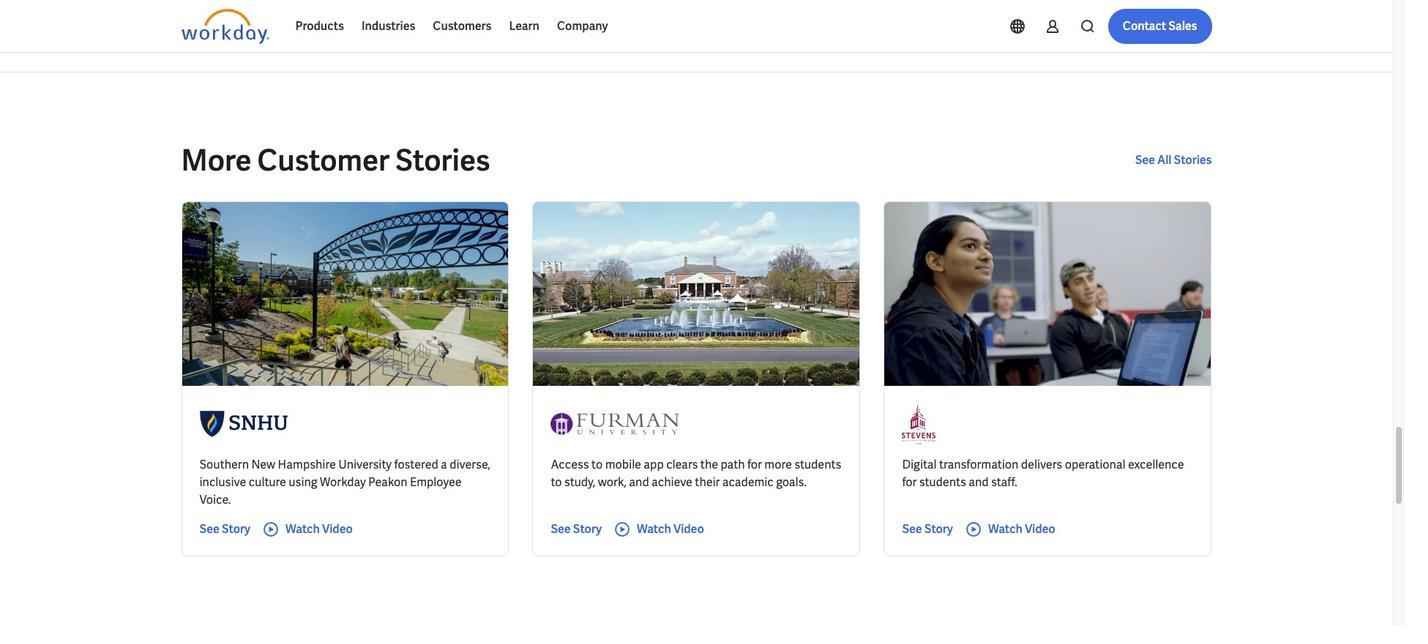 Task type: describe. For each thing, give the bounding box(es) containing it.
go to the homepage image
[[181, 9, 269, 44]]

products button
[[287, 9, 353, 44]]

story for and
[[573, 522, 602, 537]]

watch for and
[[637, 522, 672, 537]]

stevens institute of technology image
[[903, 404, 936, 445]]

inclusive
[[200, 475, 246, 490]]

learn button
[[501, 9, 549, 44]]

contact sales
[[1123, 18, 1198, 34]]

see all stories link
[[1136, 152, 1213, 169]]

video for university
[[322, 522, 353, 537]]

access
[[551, 457, 589, 472]]

stories for more customer stories
[[395, 141, 490, 179]]

study,
[[565, 475, 596, 490]]

more customer stories
[[181, 141, 490, 179]]

a
[[441, 457, 447, 472]]

operational
[[1066, 457, 1126, 472]]

1 horizontal spatial to
[[592, 457, 603, 472]]

peakon
[[368, 475, 408, 490]]

watch video for voice.
[[286, 522, 353, 537]]

employee
[[410, 475, 462, 490]]

their
[[695, 475, 720, 490]]

southern new hampshire university fostered a diverse, inclusive culture using workday peakon employee voice.
[[200, 457, 491, 508]]

using
[[289, 475, 318, 490]]

see left all at the top of the page
[[1136, 152, 1156, 168]]

path
[[721, 457, 745, 472]]

3 story from the left
[[925, 522, 954, 537]]

achieve
[[652, 475, 693, 490]]

and inside digital transformation delivers operational excellence for students and staff.
[[969, 475, 989, 490]]

learn
[[509, 18, 540, 34]]

industries
[[362, 18, 416, 34]]

students inside digital transformation delivers operational excellence for students and staff.
[[920, 475, 967, 490]]

southern
[[200, 457, 249, 472]]

watch video link for and
[[614, 521, 704, 538]]

transformation
[[940, 457, 1019, 472]]

academic
[[723, 475, 774, 490]]

contact
[[1123, 18, 1167, 34]]

fostered
[[394, 457, 439, 472]]

excellence
[[1129, 457, 1185, 472]]

work,
[[598, 475, 627, 490]]

for inside access to mobile app clears the path for more students to study, work, and achieve their academic goals.
[[748, 457, 762, 472]]

video for operational
[[1025, 522, 1056, 537]]

university
[[339, 457, 392, 472]]

more
[[181, 141, 252, 179]]

customers button
[[424, 9, 501, 44]]

for inside digital transformation delivers operational excellence for students and staff.
[[903, 475, 917, 490]]

mobile
[[606, 457, 642, 472]]

staff.
[[992, 475, 1018, 490]]



Task type: vqa. For each thing, say whether or not it's contained in the screenshot.
third story
yes



Task type: locate. For each thing, give the bounding box(es) containing it.
story for voice.
[[222, 522, 251, 537]]

see story link for voice.
[[200, 521, 251, 538]]

0 horizontal spatial stories
[[395, 141, 490, 179]]

see story link for and
[[551, 521, 602, 538]]

see story for and
[[551, 522, 602, 537]]

app
[[644, 457, 664, 472]]

1 watch video link from the left
[[262, 521, 353, 538]]

the
[[701, 457, 719, 472]]

watch video link for voice.
[[262, 521, 353, 538]]

see story down the digital
[[903, 522, 954, 537]]

watch video down the achieve
[[637, 522, 704, 537]]

3 see story from the left
[[903, 522, 954, 537]]

see story down voice.
[[200, 522, 251, 537]]

0 horizontal spatial watch video
[[286, 522, 353, 537]]

watch down staff.
[[989, 522, 1023, 537]]

video down the achieve
[[674, 522, 704, 537]]

1 vertical spatial for
[[903, 475, 917, 490]]

1 horizontal spatial see story
[[551, 522, 602, 537]]

see story for voice.
[[200, 522, 251, 537]]

1 horizontal spatial see story link
[[551, 521, 602, 538]]

story down the digital
[[925, 522, 954, 537]]

1 horizontal spatial watch
[[637, 522, 672, 537]]

watch video link down staff.
[[965, 521, 1056, 538]]

furman university image
[[551, 404, 680, 445]]

and inside access to mobile app clears the path for more students to study, work, and achieve their academic goals.
[[629, 475, 649, 490]]

watch video for and
[[637, 522, 704, 537]]

students up goals.
[[795, 457, 842, 472]]

and
[[629, 475, 649, 490], [969, 475, 989, 490]]

0 horizontal spatial watch video link
[[262, 521, 353, 538]]

digital transformation delivers operational excellence for students and staff.
[[903, 457, 1185, 490]]

contact sales link
[[1109, 9, 1213, 44]]

0 horizontal spatial students
[[795, 457, 842, 472]]

watch video down using
[[286, 522, 353, 537]]

0 horizontal spatial story
[[222, 522, 251, 537]]

0 horizontal spatial see story
[[200, 522, 251, 537]]

stories for see all stories
[[1175, 152, 1213, 168]]

0 horizontal spatial video
[[322, 522, 353, 537]]

see for southern new hampshire university fostered a diverse, inclusive culture using workday peakon employee voice.
[[200, 522, 220, 537]]

diverse,
[[450, 457, 491, 472]]

see down study,
[[551, 522, 571, 537]]

goals.
[[777, 475, 807, 490]]

2 horizontal spatial watch video
[[989, 522, 1056, 537]]

3 see story link from the left
[[903, 521, 954, 538]]

2 horizontal spatial watch video link
[[965, 521, 1056, 538]]

and down app at the bottom of the page
[[629, 475, 649, 490]]

1 see story link from the left
[[200, 521, 251, 538]]

students inside access to mobile app clears the path for more students to study, work, and achieve their academic goals.
[[795, 457, 842, 472]]

watch down the achieve
[[637, 522, 672, 537]]

1 horizontal spatial story
[[573, 522, 602, 537]]

2 watch from the left
[[637, 522, 672, 537]]

watch for voice.
[[286, 522, 320, 537]]

see story link
[[200, 521, 251, 538], [551, 521, 602, 538], [903, 521, 954, 538]]

1 horizontal spatial and
[[969, 475, 989, 490]]

see story
[[200, 522, 251, 537], [551, 522, 602, 537], [903, 522, 954, 537]]

2 horizontal spatial see story
[[903, 522, 954, 537]]

students
[[795, 457, 842, 472], [920, 475, 967, 490]]

2 see story link from the left
[[551, 521, 602, 538]]

2 horizontal spatial story
[[925, 522, 954, 537]]

1 vertical spatial students
[[920, 475, 967, 490]]

0 horizontal spatial for
[[748, 457, 762, 472]]

story down voice.
[[222, 522, 251, 537]]

0 vertical spatial students
[[795, 457, 842, 472]]

2 watch video link from the left
[[614, 521, 704, 538]]

2 story from the left
[[573, 522, 602, 537]]

0 horizontal spatial to
[[551, 475, 562, 490]]

customers
[[433, 18, 492, 34]]

voice.
[[200, 492, 231, 508]]

2 see story from the left
[[551, 522, 602, 537]]

for
[[748, 457, 762, 472], [903, 475, 917, 490]]

see story down study,
[[551, 522, 602, 537]]

video for app
[[674, 522, 704, 537]]

students down the digital
[[920, 475, 967, 490]]

company button
[[549, 9, 617, 44]]

watch video
[[286, 522, 353, 537], [637, 522, 704, 537], [989, 522, 1056, 537]]

1 horizontal spatial watch video link
[[614, 521, 704, 538]]

1 horizontal spatial students
[[920, 475, 967, 490]]

southern new hampshire university image
[[200, 404, 287, 445]]

3 watch from the left
[[989, 522, 1023, 537]]

see for access to mobile app clears the path for more students to study, work, and achieve their academic goals.
[[551, 522, 571, 537]]

to down access
[[551, 475, 562, 490]]

3 watch video link from the left
[[965, 521, 1056, 538]]

and down transformation
[[969, 475, 989, 490]]

0 horizontal spatial watch
[[286, 522, 320, 537]]

products
[[296, 18, 344, 34]]

see for digital transformation delivers operational excellence for students and staff.
[[903, 522, 923, 537]]

clears
[[667, 457, 698, 472]]

customer
[[257, 141, 390, 179]]

see story link down the digital
[[903, 521, 954, 538]]

watch video down staff.
[[989, 522, 1056, 537]]

1 horizontal spatial for
[[903, 475, 917, 490]]

culture
[[249, 475, 286, 490]]

all
[[1158, 152, 1172, 168]]

2 horizontal spatial see story link
[[903, 521, 954, 538]]

1 horizontal spatial video
[[674, 522, 704, 537]]

see story link down voice.
[[200, 521, 251, 538]]

company
[[557, 18, 608, 34]]

for down the digital
[[903, 475, 917, 490]]

2 video from the left
[[674, 522, 704, 537]]

0 horizontal spatial see story link
[[200, 521, 251, 538]]

1 horizontal spatial watch video
[[637, 522, 704, 537]]

2 watch video from the left
[[637, 522, 704, 537]]

more
[[765, 457, 792, 472]]

for up the academic
[[748, 457, 762, 472]]

see story link down study,
[[551, 521, 602, 538]]

digital
[[903, 457, 937, 472]]

story
[[222, 522, 251, 537], [573, 522, 602, 537], [925, 522, 954, 537]]

watch video link
[[262, 521, 353, 538], [614, 521, 704, 538], [965, 521, 1056, 538]]

video
[[322, 522, 353, 537], [674, 522, 704, 537], [1025, 522, 1056, 537]]

delivers
[[1022, 457, 1063, 472]]

see
[[1136, 152, 1156, 168], [200, 522, 220, 537], [551, 522, 571, 537], [903, 522, 923, 537]]

see down voice.
[[200, 522, 220, 537]]

2 horizontal spatial watch
[[989, 522, 1023, 537]]

1 horizontal spatial stories
[[1175, 152, 1213, 168]]

2 and from the left
[[969, 475, 989, 490]]

industries button
[[353, 9, 424, 44]]

video down digital transformation delivers operational excellence for students and staff.
[[1025, 522, 1056, 537]]

0 horizontal spatial and
[[629, 475, 649, 490]]

stories
[[395, 141, 490, 179], [1175, 152, 1213, 168]]

watch video link down the achieve
[[614, 521, 704, 538]]

0 vertical spatial for
[[748, 457, 762, 472]]

watch
[[286, 522, 320, 537], [637, 522, 672, 537], [989, 522, 1023, 537]]

to up work,
[[592, 457, 603, 472]]

to
[[592, 457, 603, 472], [551, 475, 562, 490]]

hampshire
[[278, 457, 336, 472]]

watch down using
[[286, 522, 320, 537]]

0 vertical spatial to
[[592, 457, 603, 472]]

see all stories
[[1136, 152, 1213, 168]]

3 video from the left
[[1025, 522, 1056, 537]]

story down study,
[[573, 522, 602, 537]]

2 horizontal spatial video
[[1025, 522, 1056, 537]]

1 watch video from the left
[[286, 522, 353, 537]]

1 vertical spatial to
[[551, 475, 562, 490]]

3 watch video from the left
[[989, 522, 1056, 537]]

1 story from the left
[[222, 522, 251, 537]]

new
[[252, 457, 276, 472]]

watch video link down using
[[262, 521, 353, 538]]

1 and from the left
[[629, 475, 649, 490]]

1 see story from the left
[[200, 522, 251, 537]]

video down the workday
[[322, 522, 353, 537]]

see down the digital
[[903, 522, 923, 537]]

workday
[[320, 475, 366, 490]]

1 video from the left
[[322, 522, 353, 537]]

sales
[[1169, 18, 1198, 34]]

1 watch from the left
[[286, 522, 320, 537]]

access to mobile app clears the path for more students to study, work, and achieve their academic goals.
[[551, 457, 842, 490]]



